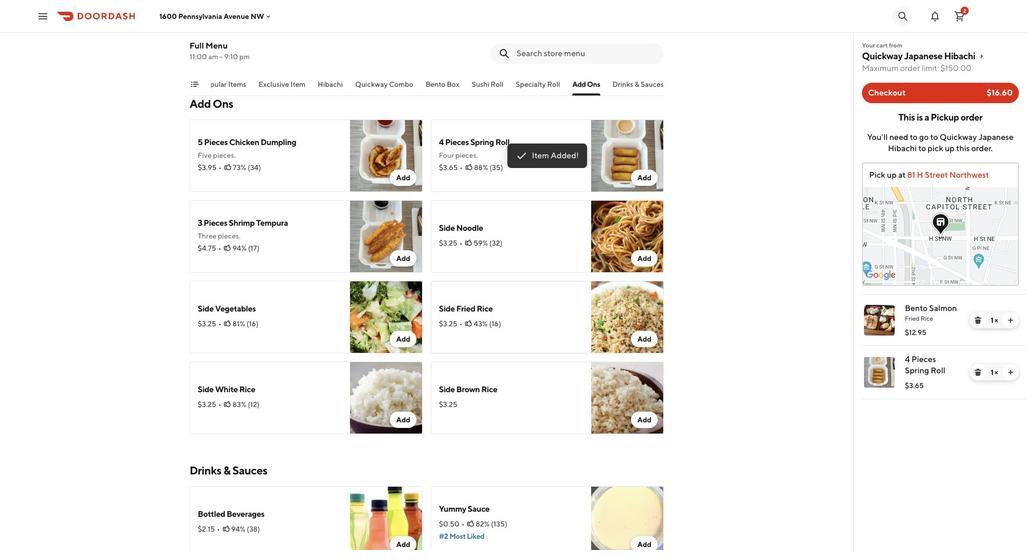 Task type: describe. For each thing, give the bounding box(es) containing it.
spicy
[[198, 27, 216, 35]]

$3.25 • for vegetables
[[198, 320, 221, 328]]

rock
[[198, 13, 216, 23]]

rice for side white rice
[[239, 385, 256, 395]]

pieces. for shrimp
[[218, 232, 241, 240]]

1 vertical spatial drinks
[[190, 464, 222, 478]]

4 pieces spring roll
[[906, 355, 946, 376]]

need
[[890, 132, 909, 142]]

beverages
[[227, 510, 265, 520]]

you'll need to go to quickway japanese hibachi to pick up this order.
[[868, 132, 1015, 153]]

$0.50
[[439, 521, 460, 529]]

four
[[439, 151, 454, 160]]

quickway japanese hibachi
[[863, 51, 976, 61]]

88%
[[474, 164, 489, 172]]

side noodle
[[439, 223, 484, 233]]

3 pieces shrimp tempura three pieces.
[[198, 218, 288, 240]]

rice for side brown rice
[[482, 385, 498, 395]]

1 horizontal spatial to
[[919, 144, 927, 153]]

vegetables
[[215, 304, 256, 314]]

side for side fried rice
[[439, 304, 455, 314]]

$3.25 for vegetables
[[198, 320, 216, 328]]

rice for side fried rice
[[477, 304, 493, 314]]

(34)
[[248, 164, 261, 172]]

#2
[[439, 533, 448, 541]]

salmon
[[217, 27, 240, 35]]

pieces. for chicken
[[213, 151, 236, 160]]

remove item from cart image for bento salmon
[[975, 317, 983, 325]]

side vegetables
[[198, 304, 256, 314]]

(38)
[[247, 526, 260, 534]]

1600 pennsylvania avenue nw
[[160, 12, 264, 20]]

exclusive item button
[[259, 79, 306, 96]]

add button for 5 pieces chicken dumpling
[[390, 170, 417, 186]]

$4.75
[[198, 244, 216, 253]]

bento salmon image
[[865, 305, 895, 336]]

-
[[220, 53, 223, 61]]

hibachi button
[[318, 79, 343, 96]]

pieces for 4 pieces spring roll
[[446, 138, 469, 147]]

• left 88%
[[460, 164, 463, 172]]

limit:
[[922, 63, 940, 73]]

map region
[[777, 117, 1028, 379]]

maximum
[[863, 63, 899, 73]]

avenue
[[224, 12, 249, 20]]

1 × for 4 pieces spring roll
[[992, 369, 999, 377]]

maximum order limit: $150.00
[[863, 63, 972, 73]]

2 horizontal spatial to
[[931, 132, 939, 142]]

remove item from cart image for 4 pieces spring roll
[[975, 369, 983, 377]]

combo
[[389, 80, 414, 88]]

pieces for 5 pieces chicken dumpling
[[204, 138, 228, 147]]

1 vertical spatial 4 pieces spring roll image
[[865, 357, 895, 388]]

list containing bento salmon
[[855, 295, 1028, 400]]

$3.65 •
[[439, 164, 463, 172]]

1 vertical spatial order
[[961, 112, 983, 123]]

• for bottled beverages
[[217, 526, 220, 534]]

• for side fried rice
[[460, 320, 463, 328]]

drinks inside drinks & sauces "button"
[[613, 80, 634, 88]]

4 for 4 pieces spring roll four pieces.
[[439, 138, 444, 147]]

white
[[215, 385, 238, 395]]

full
[[190, 41, 204, 51]]

item added!
[[532, 151, 579, 161]]

1 for bento salmon
[[992, 317, 994, 325]]

2 horizontal spatial hibachi
[[945, 51, 976, 61]]

bento box
[[426, 80, 460, 88]]

side fried rice
[[439, 304, 493, 314]]

11:00
[[190, 53, 207, 61]]

73% (34)
[[233, 164, 261, 172]]

0 horizontal spatial to
[[911, 132, 918, 142]]

$16.60
[[988, 88, 1014, 98]]

(16) for side vegetables
[[247, 320, 259, 328]]

• for side vegetables
[[218, 320, 221, 328]]

add for side fried rice
[[638, 335, 652, 344]]

order.
[[972, 144, 994, 153]]

0 vertical spatial japanese
[[905, 51, 943, 61]]

am
[[208, 53, 218, 61]]

at
[[899, 170, 906, 180]]

shrimp
[[229, 218, 255, 228]]

43% (16)
[[474, 320, 502, 328]]

side brown rice image
[[592, 362, 664, 435]]

sushi roll
[[472, 80, 504, 88]]

added!
[[551, 151, 579, 161]]

quickway for quickway japanese hibachi
[[863, 51, 903, 61]]

side brown rice
[[439, 385, 498, 395]]

this
[[899, 112, 916, 123]]

side for side noodle
[[439, 223, 455, 233]]

1 horizontal spatial item
[[532, 151, 550, 161]]

$3.95
[[198, 164, 217, 172]]

(17)
[[248, 244, 260, 253]]

(12)
[[248, 401, 260, 409]]

pick up at 81 h street northwest
[[870, 170, 990, 180]]

$3.25 • for fried
[[439, 320, 463, 328]]

2 roll, from the left
[[472, 27, 484, 35]]

quickway combo
[[355, 80, 414, 88]]

4 pieces spring roll four pieces.
[[439, 138, 510, 160]]

1 horizontal spatial ons
[[588, 80, 601, 88]]

$3.25 for white
[[198, 401, 216, 409]]

82% (135)
[[476, 521, 508, 529]]

$3.25 for fried
[[439, 320, 458, 328]]

$3.65 for $3.65
[[906, 382, 925, 390]]

exclusive
[[259, 80, 289, 88]]

side for side vegetables
[[198, 304, 214, 314]]

94% (38)
[[231, 526, 260, 534]]

street
[[926, 170, 949, 180]]

roll inside 4 pieces spring roll
[[931, 366, 946, 376]]

1 for 4 pieces spring roll
[[992, 369, 994, 377]]

(135)
[[491, 521, 508, 529]]

5 pieces chicken dumpling image
[[350, 120, 423, 192]]

add button for side vegetables
[[390, 331, 417, 348]]

spicy inside rock n roll spicy salmon roll, spicy crab meat. $9.95
[[255, 27, 272, 35]]

items
[[228, 80, 246, 88]]

0 vertical spatial fried
[[457, 304, 476, 314]]

add for side white rice
[[397, 416, 411, 424]]

0 horizontal spatial add ons
[[190, 97, 233, 110]]

9:10
[[224, 53, 238, 61]]

81%
[[233, 320, 245, 328]]

add one to cart image
[[1007, 369, 1016, 377]]

shrimp.
[[504, 27, 528, 35]]

a
[[925, 112, 930, 123]]

you'll
[[868, 132, 889, 142]]

brown
[[457, 385, 480, 395]]

88% (35)
[[474, 164, 503, 172]]

94% for 94% (17)
[[233, 244, 247, 253]]

chicken
[[229, 138, 259, 147]]

(35)
[[490, 164, 503, 172]]

rock n roll image
[[350, 0, 423, 68]]

drinks & sauces button
[[613, 79, 664, 96]]

pennsylvania
[[178, 12, 222, 20]]

nw
[[251, 12, 264, 20]]

side fried rice image
[[592, 281, 664, 354]]

is
[[917, 112, 924, 123]]

add button for side white rice
[[390, 412, 417, 429]]

add for bottled beverages
[[397, 541, 411, 549]]

5 pieces chicken dumpling five pieces.
[[198, 138, 297, 160]]

fried inside bento salmon fried rice
[[906, 315, 920, 323]]

1 horizontal spatial drinks & sauces
[[613, 80, 664, 88]]

add for 4 pieces spring roll
[[638, 174, 652, 182]]

1600
[[160, 12, 177, 20]]

roll, inside rock n roll spicy salmon roll, spicy crab meat. $9.95
[[242, 27, 254, 35]]



Task type: vqa. For each thing, say whether or not it's contained in the screenshot.


Task type: locate. For each thing, give the bounding box(es) containing it.
full menu 11:00 am - 9:10 pm
[[190, 41, 250, 61]]

0 horizontal spatial &
[[224, 464, 231, 478]]

up left at
[[888, 170, 897, 180]]

bento inside button
[[426, 80, 446, 88]]

1 vertical spatial spring
[[906, 366, 930, 376]]

pieces right 5
[[204, 138, 228, 147]]

bento
[[426, 80, 446, 88], [906, 304, 928, 313]]

sushi roll button
[[472, 79, 504, 96]]

$3.25 • down side fried rice
[[439, 320, 463, 328]]

ons down popular items button
[[213, 97, 233, 110]]

pieces
[[204, 138, 228, 147], [446, 138, 469, 147], [204, 218, 228, 228], [912, 355, 937, 365]]

roll
[[224, 13, 238, 23], [491, 80, 504, 88], [548, 80, 561, 88], [496, 138, 510, 147], [931, 366, 946, 376]]

side for side brown rice
[[439, 385, 455, 395]]

pieces down $12.95
[[912, 355, 937, 365]]

bottled beverages image
[[350, 487, 423, 551]]

0 horizontal spatial japanese
[[905, 51, 943, 61]]

bento up $12.95
[[906, 304, 928, 313]]

pieces. inside 5 pieces chicken dumpling five pieces.
[[213, 151, 236, 160]]

2 1 from the top
[[992, 369, 994, 377]]

• up #2 most liked
[[462, 521, 465, 529]]

salmon
[[930, 304, 958, 313]]

bento salmon fried rice
[[906, 304, 958, 323]]

fried up $12.95
[[906, 315, 920, 323]]

pieces up four
[[446, 138, 469, 147]]

pieces inside 4 pieces spring roll
[[912, 355, 937, 365]]

1 horizontal spatial order
[[961, 112, 983, 123]]

82%
[[476, 521, 490, 529]]

rice up the 83% (12)
[[239, 385, 256, 395]]

spicy
[[255, 27, 272, 35], [486, 27, 502, 35]]

specialty roll
[[516, 80, 561, 88]]

2 vertical spatial hibachi
[[889, 144, 918, 153]]

sauce
[[468, 505, 490, 514]]

0 horizontal spatial drinks & sauces
[[190, 464, 268, 478]]

spicy left shrimp.
[[486, 27, 502, 35]]

1 vertical spatial 1 ×
[[992, 369, 999, 377]]

0 horizontal spatial drinks
[[190, 464, 222, 478]]

pieces. inside 4 pieces spring roll four pieces.
[[456, 151, 478, 160]]

1 ×
[[992, 317, 999, 325], [992, 369, 999, 377]]

tempura
[[256, 218, 288, 228]]

0 horizontal spatial order
[[901, 63, 921, 73]]

1 × from the top
[[996, 317, 999, 325]]

1 horizontal spatial (16)
[[490, 320, 502, 328]]

pieces. down shrimp
[[218, 232, 241, 240]]

menu
[[206, 41, 228, 51]]

yummy
[[439, 505, 467, 514]]

sauces
[[641, 80, 664, 88], [233, 464, 268, 478]]

0 vertical spatial ×
[[996, 317, 999, 325]]

$150.00
[[941, 63, 972, 73]]

drinks down "item search" search box
[[613, 80, 634, 88]]

0 horizontal spatial $3.65
[[439, 164, 458, 172]]

× for 4 pieces spring roll
[[996, 369, 999, 377]]

quickway left combo
[[355, 80, 388, 88]]

add button for 3 pieces shrimp tempura
[[390, 251, 417, 267]]

pieces. up the $3.95 •
[[213, 151, 236, 160]]

add button for 4 pieces spring roll
[[632, 170, 658, 186]]

94% for 94% (38)
[[231, 526, 246, 534]]

&
[[635, 80, 640, 88], [224, 464, 231, 478]]

exclusive item
[[259, 80, 306, 88]]

add button for yummy sauce
[[632, 537, 658, 551]]

$3.25 •
[[439, 239, 463, 248], [198, 320, 221, 328], [439, 320, 463, 328], [198, 401, 221, 409]]

your cart from
[[863, 41, 903, 49]]

add one to cart image
[[1007, 317, 1016, 325]]

spring
[[471, 138, 494, 147], [906, 366, 930, 376]]

0 vertical spatial drinks & sauces
[[613, 80, 664, 88]]

(16)
[[247, 320, 259, 328], [490, 320, 502, 328]]

add for 5 pieces chicken dumpling
[[397, 174, 411, 182]]

1 roll, from the left
[[242, 27, 254, 35]]

0 vertical spatial $3.65
[[439, 164, 458, 172]]

rice up 43% (16)
[[477, 304, 493, 314]]

0 vertical spatial drinks
[[613, 80, 634, 88]]

pieces inside 5 pieces chicken dumpling five pieces.
[[204, 138, 228, 147]]

1 left add one to cart icon
[[992, 317, 994, 325]]

1 vertical spatial ons
[[213, 97, 233, 110]]

Item Search search field
[[517, 48, 656, 59]]

$3.65 for $3.65 •
[[439, 164, 458, 172]]

1 horizontal spatial spicy
[[486, 27, 502, 35]]

hibachi inside you'll need to go to quickway japanese hibachi to pick up this order.
[[889, 144, 918, 153]]

4 inside 4 pieces spring roll four pieces.
[[439, 138, 444, 147]]

drinks up "bottled"
[[190, 464, 222, 478]]

side noodle image
[[592, 200, 664, 273]]

$3.65 inside list
[[906, 382, 925, 390]]

1 × for bento salmon
[[992, 317, 999, 325]]

× left add one to cart icon
[[996, 317, 999, 325]]

1 left add one to cart image
[[992, 369, 994, 377]]

rice right brown
[[482, 385, 498, 395]]

94% left (38)
[[231, 526, 246, 534]]

0 vertical spatial bento
[[426, 80, 446, 88]]

94%
[[233, 244, 247, 253], [231, 526, 246, 534]]

spring down $12.95
[[906, 366, 930, 376]]

powered by google image
[[866, 271, 896, 281]]

hibachi right exclusive item at top
[[318, 80, 343, 88]]

1 vertical spatial 94%
[[231, 526, 246, 534]]

popular items
[[201, 80, 246, 88]]

2 button
[[950, 6, 971, 26]]

0 vertical spatial sauces
[[641, 80, 664, 88]]

4 up four
[[439, 138, 444, 147]]

$3.25 • for white
[[198, 401, 221, 409]]

$2.15
[[198, 526, 215, 534]]

$3.65
[[439, 164, 458, 172], [906, 382, 925, 390]]

quickway japanese hibachi link
[[863, 50, 1020, 62]]

roll, down nw on the top left of page
[[242, 27, 254, 35]]

2 horizontal spatial quickway
[[941, 132, 978, 142]]

spring up 88%
[[471, 138, 494, 147]]

• right $4.75
[[218, 244, 221, 253]]

bento for salmon
[[906, 304, 928, 313]]

side for side white rice
[[198, 385, 214, 395]]

0 horizontal spatial spicy
[[255, 27, 272, 35]]

bento for box
[[426, 80, 446, 88]]

side
[[439, 223, 455, 233], [198, 304, 214, 314], [439, 304, 455, 314], [198, 385, 214, 395], [439, 385, 455, 395]]

0 horizontal spatial ons
[[213, 97, 233, 110]]

remove item from cart image left add one to cart icon
[[975, 317, 983, 325]]

ons
[[588, 80, 601, 88], [213, 97, 233, 110]]

up inside you'll need to go to quickway japanese hibachi to pick up this order.
[[946, 144, 955, 153]]

1 horizontal spatial 4
[[906, 355, 911, 365]]

japanese inside you'll need to go to quickway japanese hibachi to pick up this order.
[[979, 132, 1015, 142]]

0 vertical spatial 1 ×
[[992, 317, 999, 325]]

×
[[996, 317, 999, 325], [996, 369, 999, 377]]

hibachi up $150.00
[[945, 51, 976, 61]]

0 horizontal spatial roll,
[[242, 27, 254, 35]]

to left the go
[[911, 132, 918, 142]]

this
[[957, 144, 971, 153]]

quickway for quickway combo
[[355, 80, 388, 88]]

1 vertical spatial drinks & sauces
[[190, 464, 268, 478]]

0 horizontal spatial 4 pieces spring roll image
[[592, 120, 664, 192]]

up left this
[[946, 144, 955, 153]]

• for side noodle
[[460, 239, 463, 248]]

1 horizontal spatial quickway
[[863, 51, 903, 61]]

add button for bottled beverages
[[390, 537, 417, 551]]

1
[[992, 317, 994, 325], [992, 369, 994, 377]]

quickway down your cart from
[[863, 51, 903, 61]]

1600 pennsylvania avenue nw button
[[160, 12, 272, 20]]

1 vertical spatial hibachi
[[318, 80, 343, 88]]

0 horizontal spatial 4
[[439, 138, 444, 147]]

0 vertical spatial 94%
[[233, 244, 247, 253]]

2 1 × from the top
[[992, 369, 999, 377]]

× for bento salmon
[[996, 317, 999, 325]]

4 for 4 pieces spring roll
[[906, 355, 911, 365]]

• right $2.15
[[217, 526, 220, 534]]

pieces. for spring
[[456, 151, 478, 160]]

1 spicy from the left
[[255, 27, 272, 35]]

five
[[198, 151, 212, 160]]

order down quickway japanese hibachi
[[901, 63, 921, 73]]

item left added!
[[532, 151, 550, 161]]

1 vertical spatial 4
[[906, 355, 911, 365]]

roll inside 4 pieces spring roll four pieces.
[[496, 138, 510, 147]]

item inside button
[[291, 80, 306, 88]]

0 vertical spatial &
[[635, 80, 640, 88]]

quickway inside you'll need to go to quickway japanese hibachi to pick up this order.
[[941, 132, 978, 142]]

dumpling
[[261, 138, 297, 147]]

0 vertical spatial item
[[291, 80, 306, 88]]

sushi
[[472, 80, 490, 88]]

1 horizontal spatial up
[[946, 144, 955, 153]]

$12.95
[[906, 329, 927, 337]]

$3.65 down four
[[439, 164, 458, 172]]

1 horizontal spatial add ons
[[573, 80, 601, 88]]

add for side vegetables
[[397, 335, 411, 344]]

$0.50 •
[[439, 521, 465, 529]]

& inside "button"
[[635, 80, 640, 88]]

$4.75 •
[[198, 244, 221, 253]]

pieces. up 88%
[[456, 151, 478, 160]]

order right the pickup
[[961, 112, 983, 123]]

meat.
[[289, 27, 307, 35]]

notification bell image
[[930, 10, 942, 22]]

1 vertical spatial bento
[[906, 304, 928, 313]]

$3.65 down 4 pieces spring roll
[[906, 382, 925, 390]]

0 horizontal spatial (16)
[[247, 320, 259, 328]]

add button
[[390, 170, 417, 186], [632, 170, 658, 186], [390, 251, 417, 267], [632, 251, 658, 267], [390, 331, 417, 348], [632, 331, 658, 348], [390, 412, 417, 429], [632, 412, 658, 429], [390, 537, 417, 551], [632, 537, 658, 551]]

1 horizontal spatial spring
[[906, 366, 930, 376]]

• for yummy sauce
[[462, 521, 465, 529]]

add ons down "item search" search box
[[573, 80, 601, 88]]

quickway combo button
[[355, 79, 414, 96]]

1 horizontal spatial 4 pieces spring roll image
[[865, 357, 895, 388]]

1 vertical spatial &
[[224, 464, 231, 478]]

0 vertical spatial remove item from cart image
[[975, 317, 983, 325]]

remove item from cart image
[[975, 317, 983, 325], [975, 369, 983, 377]]

• down side noodle
[[460, 239, 463, 248]]

add ons down popular
[[190, 97, 233, 110]]

4 inside 4 pieces spring roll
[[906, 355, 911, 365]]

fried up 43%
[[457, 304, 476, 314]]

add for yummy sauce
[[638, 541, 652, 549]]

0 vertical spatial 4
[[439, 138, 444, 147]]

81
[[908, 170, 916, 180]]

california
[[439, 27, 471, 35]]

three
[[198, 232, 217, 240]]

from
[[890, 41, 903, 49]]

yummy sauce
[[439, 505, 490, 514]]

0 vertical spatial order
[[901, 63, 921, 73]]

0 horizontal spatial hibachi
[[318, 80, 343, 88]]

pieces inside 4 pieces spring roll four pieces.
[[446, 138, 469, 147]]

• down side fried rice
[[460, 320, 463, 328]]

$3.25 down side noodle
[[439, 239, 458, 248]]

quickway inside button
[[355, 80, 388, 88]]

japanese up maximum order limit: $150.00
[[905, 51, 943, 61]]

pieces up three
[[204, 218, 228, 228]]

(32)
[[490, 239, 503, 248]]

(16) for side fried rice
[[490, 320, 502, 328]]

4 down $12.95
[[906, 355, 911, 365]]

add for 3 pieces shrimp tempura
[[397, 255, 411, 263]]

yummy sauce image
[[592, 487, 664, 551]]

california roll, spicy shrimp.
[[439, 27, 528, 35]]

1 vertical spatial $3.65
[[906, 382, 925, 390]]

5
[[198, 138, 203, 147]]

pieces inside the 3 pieces shrimp tempura three pieces.
[[204, 218, 228, 228]]

side white rice image
[[350, 362, 423, 435]]

pieces. inside the 3 pieces shrimp tempura three pieces.
[[218, 232, 241, 240]]

0 vertical spatial 1
[[992, 317, 994, 325]]

to down the go
[[919, 144, 927, 153]]

73%
[[233, 164, 246, 172]]

0 vertical spatial 4 pieces spring roll image
[[592, 120, 664, 192]]

add button for side brown rice
[[632, 412, 658, 429]]

0 horizontal spatial bento
[[426, 80, 446, 88]]

add for side noodle
[[638, 255, 652, 263]]

bottled
[[198, 510, 225, 520]]

#2 most liked
[[439, 533, 485, 541]]

$3.25 • down the side vegetables
[[198, 320, 221, 328]]

2 × from the top
[[996, 369, 999, 377]]

pieces for 3 pieces shrimp tempura
[[204, 218, 228, 228]]

spring for 4 pieces spring roll four pieces.
[[471, 138, 494, 147]]

popular
[[201, 80, 227, 88]]

1 vertical spatial fried
[[906, 315, 920, 323]]

0 vertical spatial quickway
[[863, 51, 903, 61]]

3 pieces shrimp tempura image
[[350, 200, 423, 273]]

cart
[[877, 41, 888, 49]]

2 vertical spatial quickway
[[941, 132, 978, 142]]

1 vertical spatial japanese
[[979, 132, 1015, 142]]

1 horizontal spatial &
[[635, 80, 640, 88]]

$3.25 • down white
[[198, 401, 221, 409]]

1 horizontal spatial hibachi
[[889, 144, 918, 153]]

$3.25 • down side noodle
[[439, 239, 463, 248]]

83% (12)
[[233, 401, 260, 409]]

northwest
[[950, 170, 990, 180]]

94% left the (17)
[[233, 244, 247, 253]]

• down the side vegetables
[[218, 320, 221, 328]]

rice inside bento salmon fried rice
[[922, 315, 934, 323]]

spring for 4 pieces spring roll
[[906, 366, 930, 376]]

liked
[[467, 533, 485, 541]]

bottled beverages
[[198, 510, 265, 520]]

2 spicy from the left
[[486, 27, 502, 35]]

0 horizontal spatial spring
[[471, 138, 494, 147]]

3
[[198, 218, 202, 228]]

noodle
[[457, 223, 484, 233]]

0 vertical spatial up
[[946, 144, 955, 153]]

order
[[901, 63, 921, 73], [961, 112, 983, 123]]

add
[[573, 80, 586, 88], [190, 97, 211, 110], [397, 174, 411, 182], [638, 174, 652, 182], [397, 255, 411, 263], [638, 255, 652, 263], [397, 335, 411, 344], [638, 335, 652, 344], [397, 416, 411, 424], [638, 416, 652, 424], [397, 541, 411, 549], [638, 541, 652, 549]]

n
[[218, 13, 222, 23]]

pm
[[240, 53, 250, 61]]

your
[[863, 41, 876, 49]]

1 vertical spatial sauces
[[233, 464, 268, 478]]

$9.95
[[198, 39, 217, 47]]

remove item from cart image left add one to cart image
[[975, 369, 983, 377]]

• right $3.95 on the top
[[219, 164, 222, 172]]

2 remove item from cart image from the top
[[975, 369, 983, 377]]

roll inside rock n roll spicy salmon roll, spicy crab meat. $9.95
[[224, 13, 238, 23]]

1 horizontal spatial bento
[[906, 304, 928, 313]]

2 items, open order cart image
[[954, 10, 967, 22]]

to right the go
[[931, 132, 939, 142]]

1 vertical spatial up
[[888, 170, 897, 180]]

2 (16) from the left
[[490, 320, 502, 328]]

ons down "item search" search box
[[588, 80, 601, 88]]

1 remove item from cart image from the top
[[975, 317, 983, 325]]

1 vertical spatial 1
[[992, 369, 994, 377]]

0 horizontal spatial item
[[291, 80, 306, 88]]

spring inside 4 pieces spring roll
[[906, 366, 930, 376]]

1 vertical spatial item
[[532, 151, 550, 161]]

specialty roll button
[[516, 79, 561, 96]]

japanese up order.
[[979, 132, 1015, 142]]

• for side white rice
[[218, 401, 221, 409]]

0 horizontal spatial up
[[888, 170, 897, 180]]

4 pieces spring roll image
[[592, 120, 664, 192], [865, 357, 895, 388]]

1 horizontal spatial japanese
[[979, 132, 1015, 142]]

0 vertical spatial add ons
[[573, 80, 601, 88]]

hibachi down the need
[[889, 144, 918, 153]]

$3.25 down brown
[[439, 401, 458, 409]]

× left add one to cart image
[[996, 369, 999, 377]]

most
[[450, 533, 466, 541]]

(16) right 43%
[[490, 320, 502, 328]]

$3.25 down white
[[198, 401, 216, 409]]

open menu image
[[37, 10, 49, 22]]

show menu categories image
[[191, 80, 199, 88]]

item right exclusive
[[291, 80, 306, 88]]

(16) right '81%'
[[247, 320, 259, 328]]

0 horizontal spatial sauces
[[233, 464, 268, 478]]

1 horizontal spatial roll,
[[472, 27, 484, 35]]

1 horizontal spatial $3.65
[[906, 382, 925, 390]]

$3.25 • for noodle
[[439, 239, 463, 248]]

0 horizontal spatial quickway
[[355, 80, 388, 88]]

• down white
[[218, 401, 221, 409]]

spring inside 4 pieces spring roll four pieces.
[[471, 138, 494, 147]]

$3.25 down side fried rice
[[439, 320, 458, 328]]

1 vertical spatial add ons
[[190, 97, 233, 110]]

0 vertical spatial ons
[[588, 80, 601, 88]]

bento inside bento salmon fried rice
[[906, 304, 928, 313]]

1 vertical spatial quickway
[[355, 80, 388, 88]]

1 horizontal spatial sauces
[[641, 80, 664, 88]]

0 vertical spatial hibachi
[[945, 51, 976, 61]]

add button for side fried rice
[[632, 331, 658, 348]]

rice up $12.95
[[922, 315, 934, 323]]

this is a pickup order
[[899, 112, 983, 123]]

1 × left add one to cart icon
[[992, 317, 999, 325]]

1 (16) from the left
[[247, 320, 259, 328]]

1 1 from the top
[[992, 317, 994, 325]]

sauces inside "button"
[[641, 80, 664, 88]]

side vegetables image
[[350, 281, 423, 354]]

add ons
[[573, 80, 601, 88], [190, 97, 233, 110]]

h
[[918, 170, 924, 180]]

$3.25 down the side vegetables
[[198, 320, 216, 328]]

1 vertical spatial ×
[[996, 369, 999, 377]]

1 1 × from the top
[[992, 317, 999, 325]]

0 vertical spatial spring
[[471, 138, 494, 147]]

to
[[911, 132, 918, 142], [931, 132, 939, 142], [919, 144, 927, 153]]

add for side brown rice
[[638, 416, 652, 424]]

dancing shrimp roll image
[[592, 0, 664, 68]]

roll, right california
[[472, 27, 484, 35]]

quickway up this
[[941, 132, 978, 142]]

$3.95 •
[[198, 164, 222, 172]]

1 vertical spatial remove item from cart image
[[975, 369, 983, 377]]

1 × left add one to cart image
[[992, 369, 999, 377]]

$3.25 for noodle
[[439, 239, 458, 248]]

1 horizontal spatial fried
[[906, 315, 920, 323]]

bento left the box
[[426, 80, 446, 88]]

59%
[[474, 239, 488, 248]]

1 horizontal spatial drinks
[[613, 80, 634, 88]]

add button for side noodle
[[632, 251, 658, 267]]

list
[[855, 295, 1028, 400]]

0 horizontal spatial fried
[[457, 304, 476, 314]]

spicy down nw on the top left of page
[[255, 27, 272, 35]]

drinks
[[613, 80, 634, 88], [190, 464, 222, 478]]

fried
[[457, 304, 476, 314], [906, 315, 920, 323]]

pickup
[[932, 112, 960, 123]]



